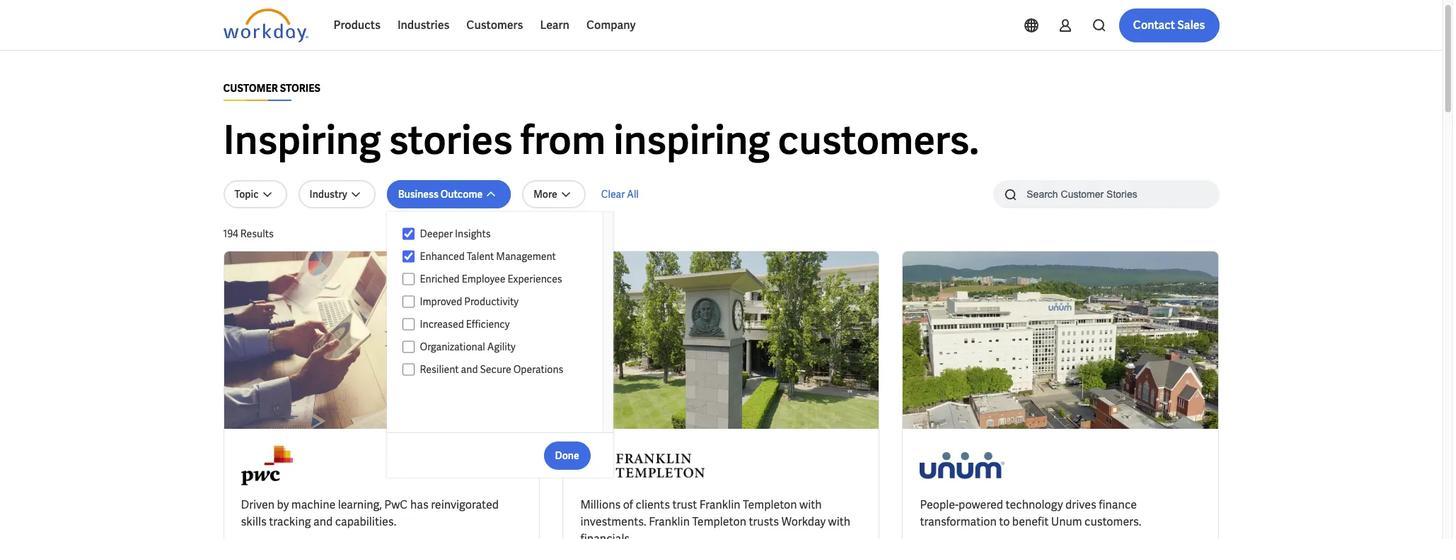 Task type: locate. For each thing, give the bounding box(es) containing it.
Search Customer Stories text field
[[1018, 182, 1192, 207]]

templeton
[[743, 498, 797, 513], [692, 515, 746, 530]]

driven
[[241, 498, 275, 513]]

business
[[398, 188, 439, 201]]

business outcome
[[398, 188, 483, 201]]

insights
[[455, 228, 491, 241]]

capabilities.
[[335, 515, 396, 530]]

0 vertical spatial customers.
[[778, 115, 979, 166]]

enriched
[[420, 273, 460, 286]]

enhanced talent management
[[420, 250, 556, 263]]

sales
[[1177, 18, 1205, 33]]

technology
[[1006, 498, 1063, 513]]

0 horizontal spatial franklin
[[649, 515, 690, 530]]

None checkbox
[[402, 250, 414, 263], [402, 273, 414, 286], [402, 296, 414, 308], [402, 341, 414, 354], [402, 250, 414, 263], [402, 273, 414, 286], [402, 296, 414, 308], [402, 341, 414, 354]]

1 vertical spatial and
[[313, 515, 333, 530]]

all
[[627, 188, 639, 201]]

franklin right trust
[[700, 498, 740, 513]]

pricewaterhousecoopers global licensing services corporation (pwc) image
[[241, 446, 293, 486]]

templeton down trust
[[692, 515, 746, 530]]

organizational agility
[[420, 341, 516, 354]]

investments.
[[580, 515, 646, 530]]

finance
[[1099, 498, 1137, 513]]

with right workday
[[828, 515, 851, 530]]

franklin down trust
[[649, 515, 690, 530]]

unum image
[[920, 446, 1005, 486]]

learning,
[[338, 498, 382, 513]]

1 vertical spatial franklin
[[649, 515, 690, 530]]

resilient
[[420, 364, 459, 376]]

franklin
[[700, 498, 740, 513], [649, 515, 690, 530]]

and down organizational agility
[[461, 364, 478, 376]]

unum
[[1051, 515, 1082, 530]]

194 results
[[223, 228, 274, 241]]

outcome
[[441, 188, 483, 201]]

clear all
[[601, 188, 639, 201]]

customers
[[466, 18, 523, 33]]

1 vertical spatial templeton
[[692, 515, 746, 530]]

1 vertical spatial customers.
[[1085, 515, 1141, 530]]

with up workday
[[799, 498, 822, 513]]

and
[[461, 364, 478, 376], [313, 515, 333, 530]]

trusts
[[749, 515, 779, 530]]

templeton up trusts
[[743, 498, 797, 513]]

inspiring
[[614, 115, 770, 166]]

and down machine
[[313, 515, 333, 530]]

0 horizontal spatial and
[[313, 515, 333, 530]]

powered
[[959, 498, 1003, 513]]

stories
[[389, 115, 513, 166]]

business outcome button
[[387, 180, 511, 209]]

0 vertical spatial and
[[461, 364, 478, 376]]

millions of clients trust franklin templeton with investments. franklin templeton trusts workday with financials.
[[580, 498, 851, 540]]

agility
[[487, 341, 516, 354]]

company button
[[578, 8, 644, 42]]

improved productivity
[[420, 296, 519, 308]]

1 vertical spatial with
[[828, 515, 851, 530]]

management
[[496, 250, 556, 263]]

industries
[[398, 18, 449, 33]]

done
[[555, 450, 579, 462]]

deeper insights
[[420, 228, 491, 241]]

0 vertical spatial franklin
[[700, 498, 740, 513]]

products button
[[325, 8, 389, 42]]

enriched employee experiences link
[[414, 271, 589, 288]]

0 horizontal spatial customers.
[[778, 115, 979, 166]]

results
[[240, 228, 274, 241]]

1 horizontal spatial franklin
[[700, 498, 740, 513]]

0 vertical spatial with
[[799, 498, 822, 513]]

efficiency
[[466, 318, 510, 331]]

from
[[521, 115, 606, 166]]

pwc
[[384, 498, 408, 513]]

topic
[[235, 188, 259, 201]]

None checkbox
[[402, 228, 414, 241], [402, 318, 414, 331], [402, 364, 414, 376], [402, 228, 414, 241], [402, 318, 414, 331], [402, 364, 414, 376]]

industry
[[310, 188, 347, 201]]

deeper insights link
[[414, 226, 589, 243]]

1 horizontal spatial customers.
[[1085, 515, 1141, 530]]

to
[[999, 515, 1010, 530]]

increased efficiency link
[[414, 316, 589, 333]]

customers.
[[778, 115, 979, 166], [1085, 515, 1141, 530]]

transformation
[[920, 515, 997, 530]]

with
[[799, 498, 822, 513], [828, 515, 851, 530]]

1 horizontal spatial with
[[828, 515, 851, 530]]

194
[[223, 228, 238, 241]]

done button
[[544, 442, 591, 470]]

increased
[[420, 318, 464, 331]]

topic button
[[223, 180, 287, 209]]

organizational
[[420, 341, 485, 354]]

products
[[334, 18, 381, 33]]

driven by machine learning, pwc has reinvigorated skills tracking and capabilities.
[[241, 498, 499, 530]]

organizational agility link
[[414, 339, 589, 356]]



Task type: vqa. For each thing, say whether or not it's contained in the screenshot.
day in the have fun every day
no



Task type: describe. For each thing, give the bounding box(es) containing it.
trust
[[672, 498, 697, 513]]

more button
[[522, 180, 586, 209]]

stories
[[280, 82, 320, 95]]

operations
[[513, 364, 563, 376]]

clients
[[636, 498, 670, 513]]

and inside driven by machine learning, pwc has reinvigorated skills tracking and capabilities.
[[313, 515, 333, 530]]

drives
[[1066, 498, 1096, 513]]

experiences
[[508, 273, 562, 286]]

reinvigorated
[[431, 498, 499, 513]]

customers button
[[458, 8, 532, 42]]

inspiring stories from inspiring customers.
[[223, 115, 979, 166]]

machine
[[291, 498, 336, 513]]

benefit
[[1012, 515, 1049, 530]]

improved
[[420, 296, 462, 308]]

1 horizontal spatial and
[[461, 364, 478, 376]]

0 vertical spatial templeton
[[743, 498, 797, 513]]

contact sales
[[1133, 18, 1205, 33]]

clear
[[601, 188, 625, 201]]

talent
[[467, 250, 494, 263]]

financials.
[[580, 532, 632, 540]]

learn
[[540, 18, 569, 33]]

skills
[[241, 515, 267, 530]]

has
[[410, 498, 429, 513]]

customers. inside people-powered technology drives finance transformation to benefit unum customers.
[[1085, 515, 1141, 530]]

secure
[[480, 364, 511, 376]]

contact sales link
[[1119, 8, 1219, 42]]

millions
[[580, 498, 621, 513]]

company
[[586, 18, 636, 33]]

productivity
[[464, 296, 519, 308]]

0 horizontal spatial with
[[799, 498, 822, 513]]

of
[[623, 498, 633, 513]]

improved productivity link
[[414, 294, 589, 311]]

go to the homepage image
[[223, 8, 308, 42]]

franklin templeton companies, llc image
[[580, 446, 705, 486]]

customer
[[223, 82, 278, 95]]

people-powered technology drives finance transformation to benefit unum customers.
[[920, 498, 1141, 530]]

by
[[277, 498, 289, 513]]

inspiring
[[223, 115, 381, 166]]

deeper
[[420, 228, 453, 241]]

people-
[[920, 498, 959, 513]]

industry button
[[298, 180, 375, 209]]

increased efficiency
[[420, 318, 510, 331]]

enriched employee experiences
[[420, 273, 562, 286]]

learn button
[[532, 8, 578, 42]]

clear all button
[[597, 180, 643, 209]]

more
[[534, 188, 557, 201]]

customer stories
[[223, 82, 320, 95]]

industries button
[[389, 8, 458, 42]]

enhanced
[[420, 250, 465, 263]]

tracking
[[269, 515, 311, 530]]

resilient and secure operations link
[[414, 362, 589, 379]]

contact
[[1133, 18, 1175, 33]]

resilient and secure operations
[[420, 364, 563, 376]]

employee
[[462, 273, 506, 286]]

workday
[[782, 515, 826, 530]]

enhanced talent management link
[[414, 248, 589, 265]]



